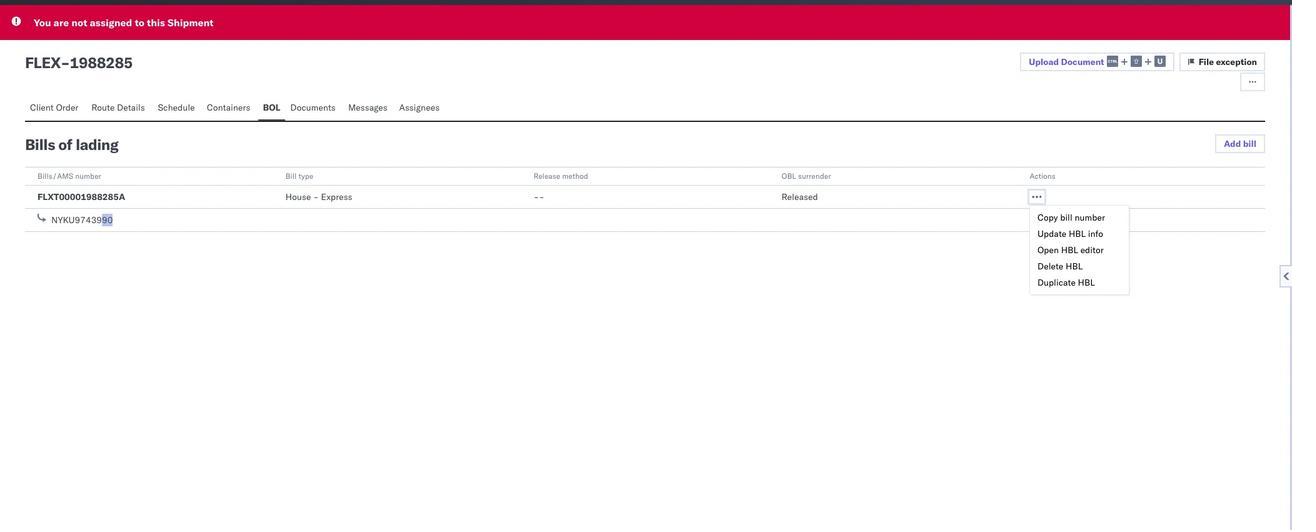Task type: locate. For each thing, give the bounding box(es) containing it.
bill inside button
[[1244, 138, 1257, 150]]

document
[[1062, 56, 1105, 67]]

containers button
[[202, 96, 258, 121]]

not
[[71, 16, 87, 29]]

1 vertical spatial number
[[1075, 212, 1106, 223]]

0 horizontal spatial bill
[[1061, 212, 1073, 223]]

bills
[[25, 135, 55, 154]]

this
[[147, 16, 165, 29]]

1988285
[[70, 53, 133, 72]]

0 vertical spatial bill
[[1244, 138, 1257, 150]]

release
[[534, 171, 561, 181]]

number
[[75, 171, 101, 181], [1075, 212, 1106, 223]]

client order button
[[25, 96, 87, 121]]

bill
[[286, 171, 297, 181]]

add
[[1225, 138, 1242, 150]]

are
[[54, 16, 69, 29]]

client
[[30, 102, 54, 113]]

exception
[[1217, 56, 1258, 68]]

bill
[[1244, 138, 1257, 150], [1061, 212, 1073, 223]]

type
[[299, 171, 314, 181]]

number up info
[[1075, 212, 1106, 223]]

documents button
[[286, 96, 343, 121]]

upload document button
[[1021, 53, 1175, 71]]

order
[[56, 102, 78, 113]]

schedule button
[[153, 96, 202, 121]]

hbl right duplicate
[[1079, 277, 1096, 288]]

method
[[563, 171, 589, 181]]

copy bill number update hbl info open hbl editor delete hbl duplicate hbl
[[1038, 212, 1106, 288]]

containers
[[207, 102, 250, 113]]

bills/ams
[[38, 171, 73, 181]]

bill right copy
[[1061, 212, 1073, 223]]

hbl left info
[[1069, 228, 1087, 240]]

actions
[[1030, 171, 1056, 181]]

hbl
[[1069, 228, 1087, 240], [1062, 245, 1079, 256], [1066, 261, 1083, 272], [1079, 277, 1096, 288]]

1 horizontal spatial bill
[[1244, 138, 1257, 150]]

file exception button
[[1180, 53, 1266, 71], [1180, 53, 1266, 71]]

lading
[[76, 135, 118, 154]]

--
[[534, 191, 545, 203]]

bill right the add
[[1244, 138, 1257, 150]]

bol button
[[258, 96, 286, 121]]

number up 'flxt00001988285a'
[[75, 171, 101, 181]]

house - express
[[286, 191, 353, 203]]

info
[[1089, 228, 1104, 240]]

1 horizontal spatial number
[[1075, 212, 1106, 223]]

0 horizontal spatial number
[[75, 171, 101, 181]]

nyku9743990
[[51, 215, 113, 226]]

- for house
[[314, 191, 319, 203]]

bill for add
[[1244, 138, 1257, 150]]

hbl right open
[[1062, 245, 1079, 256]]

editor
[[1081, 245, 1104, 256]]

route details button
[[87, 96, 153, 121]]

bol
[[263, 102, 281, 113]]

-
[[61, 53, 70, 72], [314, 191, 319, 203], [534, 191, 539, 203], [539, 191, 545, 203]]

assigned
[[90, 16, 132, 29]]

add bill
[[1225, 138, 1257, 150]]

delete
[[1038, 261, 1064, 272]]

1 vertical spatial bill
[[1061, 212, 1073, 223]]

bill inside copy bill number update hbl info open hbl editor delete hbl duplicate hbl
[[1061, 212, 1073, 223]]

flex
[[25, 53, 61, 72]]

- for flex
[[61, 53, 70, 72]]

messages
[[348, 102, 388, 113]]



Task type: describe. For each thing, give the bounding box(es) containing it.
upload
[[1030, 56, 1060, 67]]

schedule
[[158, 102, 195, 113]]

of
[[58, 135, 72, 154]]

bill type
[[286, 171, 314, 181]]

surrender
[[799, 171, 832, 181]]

client order
[[30, 102, 78, 113]]

bills/ams number
[[38, 171, 101, 181]]

released
[[782, 191, 818, 203]]

0 vertical spatial number
[[75, 171, 101, 181]]

house
[[286, 191, 311, 203]]

express
[[321, 191, 353, 203]]

messages button
[[343, 96, 394, 121]]

bill for copy
[[1061, 212, 1073, 223]]

upload document
[[1030, 56, 1105, 67]]

- for -
[[539, 191, 545, 203]]

open
[[1038, 245, 1060, 256]]

route
[[92, 102, 115, 113]]

flxt00001988285a
[[38, 191, 125, 203]]

obl surrender
[[782, 171, 832, 181]]

obl
[[782, 171, 797, 181]]

flex - 1988285
[[25, 53, 133, 72]]

update
[[1038, 228, 1067, 240]]

details
[[117, 102, 145, 113]]

number inside copy bill number update hbl info open hbl editor delete hbl duplicate hbl
[[1075, 212, 1106, 223]]

you
[[34, 16, 51, 29]]

assignees
[[399, 102, 440, 113]]

duplicate
[[1038, 277, 1076, 288]]

bills of lading
[[25, 135, 118, 154]]

file
[[1199, 56, 1215, 68]]

you are not assigned to this shipment
[[34, 16, 214, 29]]

copy
[[1038, 212, 1059, 223]]

release method
[[534, 171, 589, 181]]

to
[[135, 16, 145, 29]]

assignees button
[[394, 96, 447, 121]]

add bill button
[[1216, 135, 1266, 153]]

hbl right delete
[[1066, 261, 1083, 272]]

file exception
[[1199, 56, 1258, 68]]

documents
[[291, 102, 336, 113]]

shipment
[[168, 16, 214, 29]]

route details
[[92, 102, 145, 113]]



Task type: vqa. For each thing, say whether or not it's contained in the screenshot.
Operations
no



